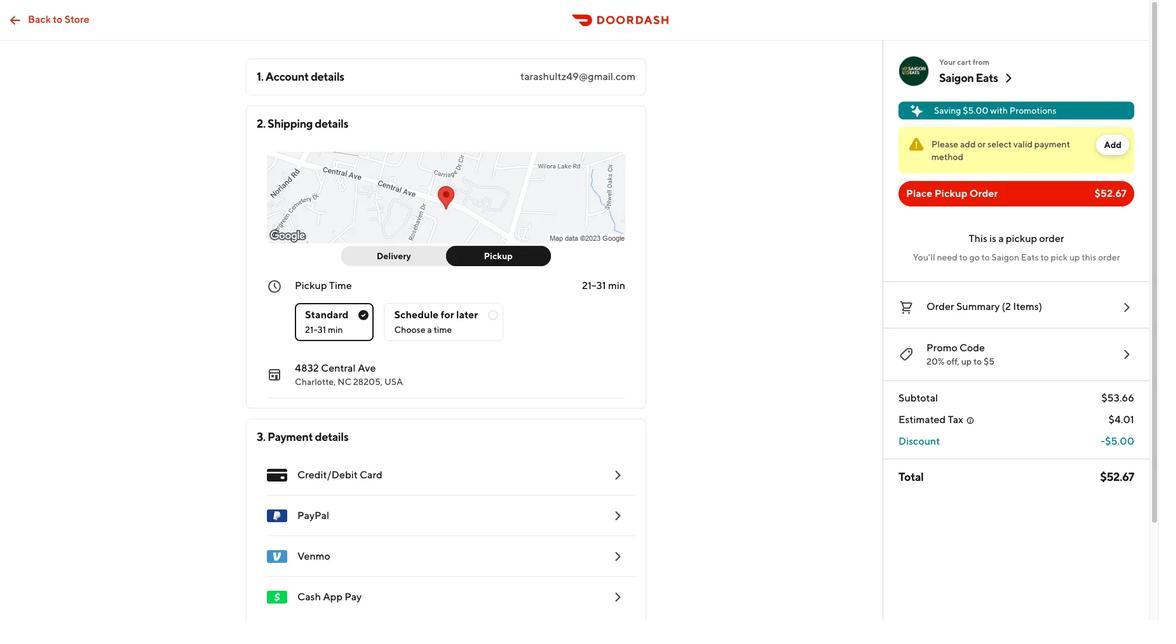 Task type: describe. For each thing, give the bounding box(es) containing it.
Delivery radio
[[341, 246, 454, 266]]

add new payment method image for cash app pay
[[610, 590, 625, 605]]

status containing please add or select valid payment method
[[899, 127, 1134, 174]]

pickup for pickup time
[[295, 280, 327, 292]]

to left 'pick'
[[1041, 252, 1049, 262]]

payment
[[1035, 139, 1070, 149]]

card
[[360, 469, 383, 481]]

$5.00 for -
[[1105, 435, 1134, 447]]

subtotal
[[899, 392, 938, 404]]

1 horizontal spatial a
[[999, 233, 1004, 245]]

up inside 'promo code 20% off, up to $5'
[[961, 357, 972, 367]]

3. payment
[[257, 430, 313, 444]]

please
[[932, 139, 959, 149]]

delivery or pickup selector option group
[[341, 246, 551, 266]]

go
[[970, 252, 980, 262]]

2. shipping
[[257, 117, 313, 130]]

1 vertical spatial eats
[[1021, 252, 1039, 262]]

add new payment method image for paypal
[[610, 508, 625, 524]]

$5.00 for saving
[[963, 106, 989, 116]]

usa
[[384, 377, 403, 387]]

2 horizontal spatial pickup
[[935, 187, 968, 200]]

cash
[[297, 591, 321, 603]]

your cart from
[[939, 57, 990, 67]]

0 vertical spatial order
[[1039, 233, 1064, 245]]

pickup
[[1006, 233, 1037, 245]]

-$5.00
[[1101, 435, 1134, 447]]

Pickup radio
[[446, 246, 551, 266]]

saigon eats
[[939, 71, 998, 85]]

3. payment details
[[257, 430, 349, 444]]

estimated
[[899, 414, 946, 426]]

pickup time
[[295, 280, 352, 292]]

option group containing standard
[[295, 293, 625, 341]]

20%
[[927, 357, 945, 367]]

please add or select valid payment method
[[932, 139, 1070, 162]]

items)
[[1013, 301, 1042, 313]]

0 vertical spatial $52.67
[[1095, 187, 1127, 200]]

credit/debit card
[[297, 469, 383, 481]]

pickup for pickup
[[484, 251, 513, 261]]

tarashultz49@gmail.com
[[521, 71, 636, 83]]

order summary (2 items)
[[927, 301, 1042, 313]]

schedule for later
[[394, 309, 478, 321]]

charlotte,
[[295, 377, 336, 387]]

for
[[441, 309, 454, 321]]

1. account details
[[257, 70, 344, 83]]

0 vertical spatial eats
[[976, 71, 998, 85]]

show menu image
[[267, 465, 287, 486]]

total
[[899, 470, 924, 484]]

time
[[434, 325, 452, 335]]

choose
[[394, 325, 426, 335]]

later
[[456, 309, 478, 321]]

-
[[1101, 435, 1105, 447]]

to right back
[[53, 13, 63, 25]]

promo code 20% off, up to $5
[[927, 342, 995, 367]]

place
[[906, 187, 933, 200]]

to right go
[[982, 252, 990, 262]]

add new payment method image for venmo
[[610, 549, 625, 564]]

0 horizontal spatial 21–31
[[305, 325, 326, 335]]

your
[[939, 57, 956, 67]]

credit/debit
[[297, 469, 358, 481]]

central
[[321, 362, 356, 374]]

app
[[323, 591, 343, 603]]

1 horizontal spatial 21–31
[[582, 280, 606, 292]]

tax
[[948, 414, 964, 426]]

$5
[[984, 357, 995, 367]]

1 horizontal spatial min
[[608, 280, 625, 292]]

saigon inside saigon eats link
[[939, 71, 974, 85]]

delivery
[[377, 251, 411, 261]]

order inside button
[[927, 301, 954, 313]]

saving $5.00 with promotions button
[[899, 102, 1134, 119]]

2. shipping details
[[257, 117, 348, 130]]

$53.66
[[1102, 392, 1134, 404]]



Task type: vqa. For each thing, say whether or not it's contained in the screenshot.
The
no



Task type: locate. For each thing, give the bounding box(es) containing it.
promotions
[[1010, 106, 1057, 116]]

details for 2. shipping details
[[315, 117, 348, 130]]

1 add new payment method image from the top
[[610, 468, 625, 483]]

to
[[53, 13, 63, 25], [959, 252, 968, 262], [982, 252, 990, 262], [1041, 252, 1049, 262], [974, 357, 982, 367]]

ave
[[358, 362, 376, 374]]

details right '2. shipping'
[[315, 117, 348, 130]]

add button
[[1097, 135, 1129, 155]]

$5.00
[[963, 106, 989, 116], [1105, 435, 1134, 447]]

0 vertical spatial $5.00
[[963, 106, 989, 116]]

0 horizontal spatial order
[[927, 301, 954, 313]]

$52.67 down add button
[[1095, 187, 1127, 200]]

1 horizontal spatial $5.00
[[1105, 435, 1134, 447]]

1 horizontal spatial up
[[1070, 252, 1080, 262]]

$5.00 down $4.01
[[1105, 435, 1134, 447]]

method
[[932, 152, 964, 162]]

pay
[[345, 591, 362, 603]]

None radio
[[295, 303, 374, 341], [384, 303, 503, 341], [295, 303, 374, 341], [384, 303, 503, 341]]

1 vertical spatial pickup
[[484, 251, 513, 261]]

store
[[65, 13, 89, 25]]

order
[[970, 187, 998, 200], [927, 301, 954, 313]]

$5.00 left with
[[963, 106, 989, 116]]

1. account
[[257, 70, 309, 83]]

2 add new payment method image from the top
[[610, 590, 625, 605]]

valid
[[1014, 139, 1033, 149]]

this
[[1082, 252, 1097, 262]]

a
[[999, 233, 1004, 245], [427, 325, 432, 335]]

min
[[608, 280, 625, 292], [328, 325, 343, 335]]

0 vertical spatial add new payment method image
[[610, 468, 625, 483]]

discount
[[899, 435, 940, 447]]

order up this
[[970, 187, 998, 200]]

1 vertical spatial 21–31
[[305, 325, 326, 335]]

0 vertical spatial up
[[1070, 252, 1080, 262]]

$5.00 inside button
[[963, 106, 989, 116]]

status
[[899, 127, 1134, 174]]

details for 3. payment details
[[315, 430, 349, 444]]

pickup inside radio
[[484, 251, 513, 261]]

0 vertical spatial 21–31
[[582, 280, 606, 292]]

1 vertical spatial 21–31 min
[[305, 325, 343, 335]]

menu
[[257, 455, 636, 618]]

1 horizontal spatial order
[[1098, 252, 1120, 262]]

cart
[[957, 57, 971, 67]]

details up credit/debit
[[315, 430, 349, 444]]

select
[[988, 139, 1012, 149]]

back to store link
[[0, 7, 97, 33]]

1 vertical spatial a
[[427, 325, 432, 335]]

off,
[[947, 357, 960, 367]]

you'll need to go to saigon eats to pick up this order
[[913, 252, 1120, 262]]

add new payment method image
[[610, 468, 625, 483], [610, 508, 625, 524]]

order up 'pick'
[[1039, 233, 1064, 245]]

saigon
[[939, 71, 974, 85], [992, 252, 1019, 262]]

code
[[960, 342, 985, 354]]

menu containing credit/debit card
[[257, 455, 636, 618]]

0 horizontal spatial order
[[1039, 233, 1064, 245]]

add
[[1104, 140, 1122, 150]]

venmo
[[297, 550, 330, 562]]

eats down the from
[[976, 71, 998, 85]]

eats down the pickup
[[1021, 252, 1039, 262]]

1 vertical spatial order
[[927, 301, 954, 313]]

a left time
[[427, 325, 432, 335]]

0 horizontal spatial pickup
[[295, 280, 327, 292]]

standard
[[305, 309, 349, 321]]

cash app pay
[[297, 591, 362, 603]]

from
[[973, 57, 990, 67]]

0 horizontal spatial saigon
[[939, 71, 974, 85]]

(2
[[1002, 301, 1011, 313]]

order summary (2 items) button
[[899, 297, 1134, 318]]

1 horizontal spatial eats
[[1021, 252, 1039, 262]]

$4.01
[[1109, 414, 1134, 426]]

1 vertical spatial $52.67
[[1100, 470, 1134, 484]]

0 horizontal spatial eats
[[976, 71, 998, 85]]

schedule
[[394, 309, 439, 321]]

option group
[[295, 293, 625, 341]]

$52.67
[[1095, 187, 1127, 200], [1100, 470, 1134, 484]]

order left 'summary'
[[927, 301, 954, 313]]

0 horizontal spatial up
[[961, 357, 972, 367]]

4832 central ave charlotte,  nc 28205,  usa
[[295, 362, 403, 387]]

saving
[[934, 106, 961, 116]]

saigon down this is a pickup order
[[992, 252, 1019, 262]]

1 add new payment method image from the top
[[610, 549, 625, 564]]

1 vertical spatial order
[[1098, 252, 1120, 262]]

details
[[311, 70, 344, 83], [315, 117, 348, 130], [315, 430, 349, 444]]

this is a pickup order
[[969, 233, 1064, 245]]

to left $5
[[974, 357, 982, 367]]

0 horizontal spatial a
[[427, 325, 432, 335]]

1 horizontal spatial pickup
[[484, 251, 513, 261]]

0 vertical spatial saigon
[[939, 71, 974, 85]]

back to store
[[28, 13, 89, 25]]

details for 1. account details
[[311, 70, 344, 83]]

1 horizontal spatial order
[[970, 187, 998, 200]]

0 horizontal spatial min
[[328, 325, 343, 335]]

1 vertical spatial up
[[961, 357, 972, 367]]

$52.67 down -$5.00
[[1100, 470, 1134, 484]]

1 vertical spatial add new payment method image
[[610, 590, 625, 605]]

0 horizontal spatial $5.00
[[963, 106, 989, 116]]

2 vertical spatial details
[[315, 430, 349, 444]]

0 vertical spatial order
[[970, 187, 998, 200]]

4832
[[295, 362, 319, 374]]

eats
[[976, 71, 998, 85], [1021, 252, 1039, 262]]

up left this
[[1070, 252, 1080, 262]]

28205,
[[353, 377, 383, 387]]

back
[[28, 13, 51, 25]]

to inside 'promo code 20% off, up to $5'
[[974, 357, 982, 367]]

saving $5.00 with promotions
[[934, 106, 1057, 116]]

summary
[[956, 301, 1000, 313]]

21–31 min inside option group
[[305, 325, 343, 335]]

0 vertical spatial a
[[999, 233, 1004, 245]]

paypal
[[297, 510, 329, 522]]

add new payment method image for credit/debit card
[[610, 468, 625, 483]]

order
[[1039, 233, 1064, 245], [1098, 252, 1120, 262]]

a right is
[[999, 233, 1004, 245]]

0 vertical spatial 21–31 min
[[582, 280, 625, 292]]

21–31
[[582, 280, 606, 292], [305, 325, 326, 335]]

add
[[960, 139, 976, 149]]

0 horizontal spatial 21–31 min
[[305, 325, 343, 335]]

1 vertical spatial saigon
[[992, 252, 1019, 262]]

1 horizontal spatial 21–31 min
[[582, 280, 625, 292]]

1 vertical spatial $5.00
[[1105, 435, 1134, 447]]

1 horizontal spatial saigon
[[992, 252, 1019, 262]]

21–31 min
[[582, 280, 625, 292], [305, 325, 343, 335]]

choose a time
[[394, 325, 452, 335]]

nc
[[338, 377, 351, 387]]

to left go
[[959, 252, 968, 262]]

0 vertical spatial details
[[311, 70, 344, 83]]

or
[[978, 139, 986, 149]]

need
[[937, 252, 958, 262]]

promo
[[927, 342, 958, 354]]

2 add new payment method image from the top
[[610, 508, 625, 524]]

2 vertical spatial pickup
[[295, 280, 327, 292]]

1 vertical spatial add new payment method image
[[610, 508, 625, 524]]

1 vertical spatial details
[[315, 117, 348, 130]]

add new payment method image
[[610, 549, 625, 564], [610, 590, 625, 605]]

0 vertical spatial min
[[608, 280, 625, 292]]

details right 1. account
[[311, 70, 344, 83]]

place pickup order
[[906, 187, 998, 200]]

pickup
[[935, 187, 968, 200], [484, 251, 513, 261], [295, 280, 327, 292]]

you'll
[[913, 252, 935, 262]]

0 vertical spatial add new payment method image
[[610, 549, 625, 564]]

order right this
[[1098, 252, 1120, 262]]

up
[[1070, 252, 1080, 262], [961, 357, 972, 367]]

saigon down the cart
[[939, 71, 974, 85]]

1 vertical spatial min
[[328, 325, 343, 335]]

is
[[990, 233, 997, 245]]

0 vertical spatial pickup
[[935, 187, 968, 200]]

with
[[990, 106, 1008, 116]]

pick
[[1051, 252, 1068, 262]]

time
[[329, 280, 352, 292]]

this
[[969, 233, 988, 245]]

saigon eats link
[[939, 71, 1016, 86]]

up right off,
[[961, 357, 972, 367]]



